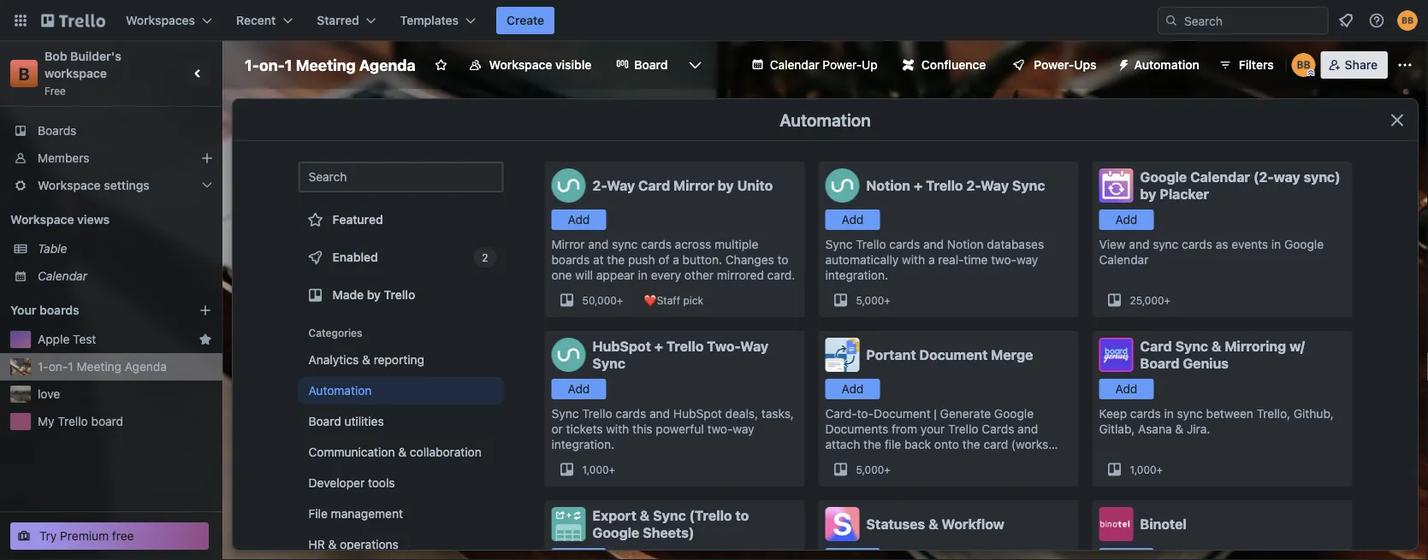 Task type: describe. For each thing, give the bounding box(es) containing it.
google inside card-to-document | generate google documents from your trello cards and attach the file back onto the card (works with custom fields)
[[994, 407, 1034, 421]]

love
[[38, 387, 60, 401]]

0 horizontal spatial automation
[[308, 384, 372, 398]]

starred icon image
[[199, 333, 212, 347]]

star or unstar board image
[[434, 58, 448, 72]]

Search text field
[[298, 162, 504, 193]]

add for 2-way card mirror by unito
[[568, 213, 590, 227]]

export & sync (trello to google sheets)
[[593, 508, 749, 541]]

developer tools link
[[298, 470, 504, 497]]

1 vertical spatial bob builder (bobbuilder40) image
[[1292, 53, 1316, 77]]

mirror inside mirror and sync cards across multiple boards at the push of a button. changes to one will appear in every other mirrored card.
[[551, 237, 585, 252]]

hubspot + trello two-way sync
[[593, 338, 769, 372]]

+ up the 'export'
[[609, 464, 615, 476]]

cards inside the sync trello cards and hubspot deals, tasks, or tickets with this powerful two-way integration.
[[616, 407, 646, 421]]

calendar left up
[[770, 58, 819, 72]]

on- inside board name text box
[[259, 56, 285, 74]]

5,000 + for portant document merge
[[856, 464, 891, 476]]

calendar down table at the left of the page
[[38, 269, 87, 283]]

boards inside mirror and sync cards across multiple boards at the push of a button. changes to one will appear in every other mirrored card.
[[551, 253, 590, 267]]

back to home image
[[41, 7, 105, 34]]

two- inside the sync trello cards and hubspot deals, tasks, or tickets with this powerful two-way integration.
[[707, 422, 733, 436]]

way inside sync trello cards and notion databases automatically with a real-time two-way integration.
[[1017, 253, 1038, 267]]

boards link
[[0, 117, 222, 145]]

starred
[[317, 13, 359, 27]]

way inside 'google calendar (2-way sync) by placker'
[[1274, 169, 1300, 185]]

to-
[[857, 407, 874, 421]]

in inside mirror and sync cards across multiple boards at the push of a button. changes to one will appear in every other mirrored card.
[[638, 268, 648, 282]]

trello right my
[[58, 415, 88, 429]]

hubspot inside the sync trello cards and hubspot deals, tasks, or tickets with this powerful two-way integration.
[[673, 407, 722, 421]]

powerful
[[656, 422, 704, 436]]

search image
[[1165, 14, 1178, 27]]

and inside sync trello cards and notion databases automatically with a real-time two-way integration.
[[923, 237, 944, 252]]

confluence button
[[892, 51, 996, 79]]

workspace for workspace visible
[[489, 58, 552, 72]]

enabled
[[332, 250, 378, 264]]

agenda inside board name text box
[[359, 56, 416, 74]]

1,000 for card sync & mirroring w/ board genius
[[1130, 464, 1156, 476]]

two- inside sync trello cards and notion databases automatically with a real-time two-way integration.
[[991, 253, 1017, 267]]

bob
[[44, 49, 67, 63]]

try
[[39, 529, 57, 543]]

as
[[1216, 237, 1228, 252]]

databases
[[987, 237, 1044, 252]]

workspace views
[[10, 213, 110, 227]]

(trello
[[689, 508, 732, 524]]

sync for google calendar (2-way sync) by placker
[[1153, 237, 1179, 252]]

add button for notion + trello 2-way sync
[[825, 210, 880, 230]]

customize views image
[[687, 56, 704, 74]]

card.
[[767, 268, 795, 282]]

hr & operations link
[[298, 531, 504, 559]]

trello inside sync trello cards and notion databases automatically with a real-time two-way integration.
[[856, 237, 886, 252]]

cards inside 'keep cards in sync between trello, github, gitlab, asana & jira.'
[[1130, 407, 1161, 421]]

way for notion + trello 2-way sync
[[981, 178, 1009, 194]]

0 horizontal spatial boards
[[39, 303, 79, 317]]

bob builder's workspace link
[[44, 49, 124, 80]]

cards inside mirror and sync cards across multiple boards at the push of a button. changes to one will appear in every other mirrored card.
[[641, 237, 672, 252]]

agenda inside 1-on-1 meeting agenda link
[[125, 360, 167, 374]]

2-way card mirror by unito
[[593, 178, 773, 194]]

add for card sync & mirroring w/ board genius
[[1115, 382, 1137, 396]]

& inside 'keep cards in sync between trello, github, gitlab, asana & jira.'
[[1175, 422, 1184, 436]]

add button for card sync & mirroring w/ board genius
[[1099, 379, 1154, 400]]

+ down asana
[[1156, 464, 1163, 476]]

automation inside button
[[1134, 58, 1199, 72]]

sync trello cards and notion databases automatically with a real-time two-way integration.
[[825, 237, 1044, 282]]

keep
[[1099, 407, 1127, 421]]

trello up real-
[[926, 178, 963, 194]]

from
[[892, 422, 917, 436]]

board for board
[[634, 58, 668, 72]]

and inside card-to-document | generate google documents from your trello cards and attach the file back onto the card (works with custom fields)
[[1017, 422, 1038, 436]]

calendar inside 'google calendar (2-way sync) by placker'
[[1190, 169, 1250, 185]]

workspaces button
[[116, 7, 223, 34]]

of
[[658, 253, 670, 267]]

this
[[632, 422, 652, 436]]

hubspot inside the hubspot + trello two-way sync
[[593, 338, 651, 355]]

my
[[38, 415, 54, 429]]

notion inside sync trello cards and notion databases automatically with a real-time two-way integration.
[[947, 237, 984, 252]]

workspace visible
[[489, 58, 592, 72]]

add for google calendar (2-way sync) by placker
[[1115, 213, 1137, 227]]

way for hubspot + trello two-way sync
[[740, 338, 769, 355]]

cards
[[982, 422, 1014, 436]]

sync inside the sync trello cards and hubspot deals, tasks, or tickets with this powerful two-way integration.
[[551, 407, 579, 421]]

card sync & mirroring w/ board genius
[[1140, 338, 1305, 372]]

2 2- from the left
[[966, 178, 981, 194]]

visible
[[555, 58, 592, 72]]

documents
[[825, 422, 888, 436]]

add for hubspot + trello two-way sync
[[568, 382, 590, 396]]

analytics
[[308, 353, 359, 367]]

categories
[[308, 327, 362, 339]]

communication
[[308, 445, 395, 459]]

automatically
[[825, 253, 899, 267]]

your boards with 4 items element
[[10, 300, 173, 321]]

every
[[651, 268, 681, 282]]

onto
[[934, 438, 959, 452]]

templates
[[400, 13, 459, 27]]

0 horizontal spatial way
[[607, 178, 635, 194]]

sync trello cards and hubspot deals, tasks, or tickets with this powerful two-way integration.
[[551, 407, 794, 452]]

apple test
[[38, 332, 96, 347]]

1- inside board name text box
[[245, 56, 259, 74]]

(2-
[[1253, 169, 1274, 185]]

hr
[[308, 538, 325, 552]]

table link
[[38, 240, 212, 258]]

❤️
[[644, 294, 654, 306]]

management
[[331, 507, 403, 521]]

trello,
[[1257, 407, 1290, 421]]

1 power- from the left
[[823, 58, 862, 72]]

5,000 + for notion + trello 2-way sync
[[856, 294, 891, 306]]

power-ups button
[[1000, 51, 1107, 79]]

5,000 for notion + trello 2-way sync
[[856, 294, 884, 306]]

add for notion + trello 2-way sync
[[842, 213, 864, 227]]

your boards
[[10, 303, 79, 317]]

tools
[[368, 476, 395, 490]]

this member is an admin of this board. image
[[1307, 69, 1315, 77]]

to inside mirror and sync cards across multiple boards at the push of a button. changes to one will appear in every other mirrored card.
[[777, 253, 788, 267]]

add button for hubspot + trello two-way sync
[[551, 379, 606, 400]]

love link
[[38, 386, 212, 403]]

add button for google calendar (2-way sync) by placker
[[1099, 210, 1154, 230]]

view and sync cards as events in google calendar
[[1099, 237, 1324, 267]]

by inside made by trello link
[[367, 288, 381, 302]]

keep cards in sync between trello, github, gitlab, asana & jira.
[[1099, 407, 1334, 436]]

meeting inside board name text box
[[296, 56, 356, 74]]

and inside mirror and sync cards across multiple boards at the push of a button. changes to one will appear in every other mirrored card.
[[588, 237, 609, 252]]

1,000 + for card sync & mirroring w/ board genius
[[1130, 464, 1163, 476]]

integration. inside sync trello cards and notion databases automatically with a real-time two-way integration.
[[825, 268, 888, 282]]

featured link
[[298, 203, 504, 237]]

placker
[[1160, 186, 1209, 202]]

way inside the sync trello cards and hubspot deals, tasks, or tickets with this powerful two-way integration.
[[733, 422, 754, 436]]

1-on-1 meeting agenda inside board name text box
[[245, 56, 416, 74]]

builder's
[[70, 49, 121, 63]]

utilities
[[344, 415, 384, 429]]

across
[[675, 237, 711, 252]]

0 horizontal spatial 1-
[[38, 360, 49, 374]]

cards inside sync trello cards and notion databases automatically with a real-time two-way integration.
[[889, 237, 920, 252]]

board link
[[605, 51, 678, 79]]

+ down 'appear' at the left
[[617, 294, 623, 306]]

featured
[[332, 213, 383, 227]]

members link
[[0, 145, 222, 172]]

sync inside sync trello cards and notion databases automatically with a real-time two-way integration.
[[825, 237, 853, 252]]

25,000
[[1130, 294, 1164, 306]]

& for analytics & reporting
[[362, 353, 370, 367]]

changes
[[725, 253, 774, 267]]

primary element
[[0, 0, 1428, 41]]

your
[[10, 303, 36, 317]]

portant document merge
[[866, 347, 1033, 363]]

generate
[[940, 407, 991, 421]]

trello inside card-to-document | generate google documents from your trello cards and attach the file back onto the card (works with custom fields)
[[948, 422, 978, 436]]

boards
[[38, 124, 76, 138]]

workspace for workspace views
[[10, 213, 74, 227]]

made by trello
[[332, 288, 415, 302]]

power-ups
[[1034, 58, 1097, 72]]

1 horizontal spatial the
[[863, 438, 881, 452]]

pick
[[683, 294, 703, 306]]

0 notifications image
[[1336, 10, 1356, 31]]

w/
[[1290, 338, 1305, 355]]

statuses
[[866, 516, 925, 533]]

cards inside view and sync cards as events in google calendar
[[1182, 237, 1212, 252]]

Board name text field
[[236, 51, 424, 79]]

1 2- from the left
[[593, 178, 607, 194]]

1 horizontal spatial by
[[718, 178, 734, 194]]

share
[[1345, 58, 1378, 72]]

trello inside the sync trello cards and hubspot deals, tasks, or tickets with this powerful two-way integration.
[[582, 407, 612, 421]]

trello right made
[[384, 288, 415, 302]]

your
[[921, 422, 945, 436]]

automation button
[[1110, 51, 1210, 79]]

open information menu image
[[1368, 12, 1385, 29]]

with inside sync trello cards and notion databases automatically with a real-time two-way integration.
[[902, 253, 925, 267]]

& for statuses & workflow
[[928, 516, 938, 533]]

0 horizontal spatial card
[[638, 178, 670, 194]]

power- inside "button"
[[1034, 58, 1074, 72]]

0 horizontal spatial notion
[[866, 178, 910, 194]]

analytics & reporting
[[308, 353, 424, 367]]

switch to… image
[[12, 12, 29, 29]]

made by trello link
[[298, 278, 504, 312]]

views
[[77, 213, 110, 227]]

the inside mirror and sync cards across multiple boards at the push of a button. changes to one will appear in every other mirrored card.
[[607, 253, 625, 267]]

free
[[44, 85, 66, 97]]

workspace visible button
[[458, 51, 602, 79]]

workspace for workspace settings
[[38, 178, 101, 193]]

document inside card-to-document | generate google documents from your trello cards and attach the file back onto the card (works with custom fields)
[[874, 407, 931, 421]]

reporting
[[374, 353, 424, 367]]

file management
[[308, 507, 403, 521]]

attach
[[825, 438, 860, 452]]



Task type: vqa. For each thing, say whether or not it's contained in the screenshot.


Task type: locate. For each thing, give the bounding box(es) containing it.
board left genius
[[1140, 356, 1180, 372]]

the up custom
[[863, 438, 881, 452]]

0 vertical spatial 1-
[[245, 56, 259, 74]]

apple
[[38, 332, 70, 347]]

& for hr & operations
[[328, 538, 337, 552]]

the
[[607, 253, 625, 267], [863, 438, 881, 452], [962, 438, 980, 452]]

power-
[[823, 58, 862, 72], [1034, 58, 1074, 72]]

add up tickets
[[568, 382, 590, 396]]

1 vertical spatial document
[[874, 407, 931, 421]]

+ inside the hubspot + trello two-way sync
[[654, 338, 663, 355]]

google calendar (2-way sync) by placker
[[1140, 169, 1340, 202]]

+ up sync trello cards and notion databases automatically with a real-time two-way integration.
[[914, 178, 923, 194]]

0 horizontal spatial to
[[735, 508, 749, 524]]

1 vertical spatial board
[[1140, 356, 1180, 372]]

the left 'card' at right bottom
[[962, 438, 980, 452]]

google right the events
[[1284, 237, 1324, 252]]

way
[[1274, 169, 1300, 185], [1017, 253, 1038, 267], [733, 422, 754, 436]]

1 vertical spatial in
[[638, 268, 648, 282]]

will
[[575, 268, 593, 282]]

file management link
[[298, 501, 504, 528]]

5,000 for portant document merge
[[856, 464, 884, 476]]

sync down 50,000 +
[[593, 356, 626, 372]]

5,000 down automatically
[[856, 294, 884, 306]]

1 horizontal spatial integration.
[[825, 268, 888, 282]]

2 vertical spatial way
[[733, 422, 754, 436]]

and inside the sync trello cards and hubspot deals, tasks, or tickets with this powerful two-way integration.
[[649, 407, 670, 421]]

& down board utilities link
[[398, 445, 407, 459]]

agenda left 'star or unstar board' image
[[359, 56, 416, 74]]

binotel
[[1140, 516, 1187, 533]]

2 vertical spatial automation
[[308, 384, 372, 398]]

a right 'of'
[[673, 253, 679, 267]]

0 horizontal spatial bob builder (bobbuilder40) image
[[1292, 53, 1316, 77]]

1 vertical spatial 1-
[[38, 360, 49, 374]]

2 vertical spatial with
[[825, 453, 848, 467]]

mirroring
[[1225, 338, 1286, 355]]

1 horizontal spatial to
[[777, 253, 788, 267]]

1,000 down asana
[[1130, 464, 1156, 476]]

2 1,000 from the left
[[1130, 464, 1156, 476]]

1 a from the left
[[673, 253, 679, 267]]

document left merge
[[919, 347, 988, 363]]

0 horizontal spatial power-
[[823, 58, 862, 72]]

1 horizontal spatial way
[[740, 338, 769, 355]]

merge
[[991, 347, 1033, 363]]

add for portant document merge
[[842, 382, 864, 396]]

1 horizontal spatial 1,000 +
[[1130, 464, 1163, 476]]

+ down view and sync cards as events in google calendar at the right
[[1164, 294, 1171, 306]]

and up (works
[[1017, 422, 1038, 436]]

add up automatically
[[842, 213, 864, 227]]

b
[[18, 63, 30, 83]]

5,000 + down automatically
[[856, 294, 891, 306]]

view
[[1099, 237, 1126, 252]]

1 horizontal spatial a
[[928, 253, 935, 267]]

file
[[308, 507, 328, 521]]

2 vertical spatial in
[[1164, 407, 1174, 421]]

between
[[1206, 407, 1253, 421]]

0 vertical spatial hubspot
[[593, 338, 651, 355]]

2- up at
[[593, 178, 607, 194]]

notion up the time
[[947, 237, 984, 252]]

0 horizontal spatial 1
[[68, 360, 73, 374]]

or
[[551, 422, 563, 436]]

and right view
[[1129, 237, 1150, 252]]

2 power- from the left
[[1034, 58, 1074, 72]]

& left 'jira.'
[[1175, 422, 1184, 436]]

0 horizontal spatial two-
[[707, 422, 733, 436]]

0 horizontal spatial mirror
[[551, 237, 585, 252]]

meeting down starred
[[296, 56, 356, 74]]

0 vertical spatial 1
[[285, 56, 292, 74]]

two- down deals,
[[707, 422, 733, 436]]

and
[[588, 237, 609, 252], [923, 237, 944, 252], [1129, 237, 1150, 252], [649, 407, 670, 421], [1017, 422, 1038, 436]]

+ down automatically
[[884, 294, 891, 306]]

1 vertical spatial 5,000
[[856, 464, 884, 476]]

free
[[112, 529, 134, 543]]

add button
[[551, 210, 606, 230], [825, 210, 880, 230], [1099, 210, 1154, 230], [551, 379, 606, 400], [825, 379, 880, 400], [1099, 379, 1154, 400]]

0 vertical spatial two-
[[991, 253, 1017, 267]]

2
[[482, 252, 488, 264]]

back
[[904, 438, 931, 452]]

2 horizontal spatial with
[[902, 253, 925, 267]]

0 vertical spatial with
[[902, 253, 925, 267]]

to right (trello
[[735, 508, 749, 524]]

trello up tickets
[[582, 407, 612, 421]]

1 horizontal spatial 1-
[[245, 56, 259, 74]]

1 horizontal spatial way
[[1017, 253, 1038, 267]]

1 vertical spatial card
[[1140, 338, 1172, 355]]

+ down staff
[[654, 338, 663, 355]]

(works
[[1011, 438, 1048, 452]]

& up genius
[[1212, 338, 1221, 355]]

1 horizontal spatial hubspot
[[673, 407, 722, 421]]

hubspot up powerful
[[673, 407, 722, 421]]

with down attach
[[825, 453, 848, 467]]

and inside view and sync cards as events in google calendar
[[1129, 237, 1150, 252]]

portant
[[866, 347, 916, 363]]

automation down search icon
[[1134, 58, 1199, 72]]

sync for 2-way card mirror by unito
[[612, 237, 638, 252]]

0 horizontal spatial 1-on-1 meeting agenda
[[38, 360, 167, 374]]

google inside 'google calendar (2-way sync) by placker'
[[1140, 169, 1187, 185]]

sync right view
[[1153, 237, 1179, 252]]

add button for 2-way card mirror by unito
[[551, 210, 606, 230]]

0 horizontal spatial board
[[308, 415, 341, 429]]

bob builder (bobbuilder40) image inside primary element
[[1397, 10, 1418, 31]]

sync up databases
[[1012, 178, 1045, 194]]

time
[[964, 253, 988, 267]]

1 horizontal spatial meeting
[[296, 56, 356, 74]]

in right the events
[[1271, 237, 1281, 252]]

1 vertical spatial notion
[[947, 237, 984, 252]]

google inside view and sync cards as events in google calendar
[[1284, 237, 1324, 252]]

sync up 'jira.'
[[1177, 407, 1203, 421]]

2 5,000 + from the top
[[856, 464, 891, 476]]

sync inside view and sync cards as events in google calendar
[[1153, 237, 1179, 252]]

workspace inside popup button
[[38, 178, 101, 193]]

sync up automatically
[[825, 237, 853, 252]]

boards up one
[[551, 253, 590, 267]]

sync inside the hubspot + trello two-way sync
[[593, 356, 626, 372]]

1 5,000 from the top
[[856, 294, 884, 306]]

0 vertical spatial in
[[1271, 237, 1281, 252]]

add button up at
[[551, 210, 606, 230]]

& for communication & collaboration
[[398, 445, 407, 459]]

made
[[332, 288, 364, 302]]

❤️ staff pick
[[644, 294, 703, 306]]

by left placker
[[1140, 186, 1156, 202]]

add board image
[[199, 304, 212, 317]]

trello left two-
[[666, 338, 704, 355]]

create button
[[496, 7, 555, 34]]

button.
[[682, 253, 722, 267]]

1 horizontal spatial board
[[634, 58, 668, 72]]

2 horizontal spatial way
[[1274, 169, 1300, 185]]

1-
[[245, 56, 259, 74], [38, 360, 49, 374]]

and up real-
[[923, 237, 944, 252]]

0 horizontal spatial with
[[606, 422, 629, 436]]

0 horizontal spatial a
[[673, 253, 679, 267]]

1,000 down tickets
[[582, 464, 609, 476]]

& inside export & sync (trello to google sheets)
[[640, 508, 650, 524]]

1-on-1 meeting agenda down starred
[[245, 56, 416, 74]]

on- down recent popup button
[[259, 56, 285, 74]]

1,000 for hubspot + trello two-way sync
[[582, 464, 609, 476]]

1 horizontal spatial automation
[[780, 110, 871, 130]]

1 horizontal spatial power-
[[1034, 58, 1074, 72]]

0 horizontal spatial the
[[607, 253, 625, 267]]

cards up 'of'
[[641, 237, 672, 252]]

sync inside card sync & mirroring w/ board genius
[[1175, 338, 1208, 355]]

1,000 + for hubspot + trello two-way sync
[[582, 464, 615, 476]]

sync
[[1012, 178, 1045, 194], [825, 237, 853, 252], [1175, 338, 1208, 355], [593, 356, 626, 372], [551, 407, 579, 421], [653, 508, 686, 524]]

a inside mirror and sync cards across multiple boards at the push of a button. changes to one will appear in every other mirrored card.
[[673, 253, 679, 267]]

b link
[[10, 60, 38, 87]]

my trello board
[[38, 415, 123, 429]]

1-on-1 meeting agenda link
[[38, 359, 212, 376]]

in up asana
[[1164, 407, 1174, 421]]

custom
[[852, 453, 894, 467]]

cards up asana
[[1130, 407, 1161, 421]]

2 horizontal spatial by
[[1140, 186, 1156, 202]]

board
[[91, 415, 123, 429]]

1 vertical spatial automation
[[780, 110, 871, 130]]

1 vertical spatial agenda
[[125, 360, 167, 374]]

1 horizontal spatial boards
[[551, 253, 590, 267]]

sync inside mirror and sync cards across multiple boards at the push of a button. changes to one will appear in every other mirrored card.
[[612, 237, 638, 252]]

1- down recent
[[245, 56, 259, 74]]

card
[[638, 178, 670, 194], [1140, 338, 1172, 355]]

1 inside board name text box
[[285, 56, 292, 74]]

calendar inside view and sync cards as events in google calendar
[[1099, 253, 1149, 267]]

by inside 'google calendar (2-way sync) by placker'
[[1140, 186, 1156, 202]]

google up cards
[[994, 407, 1034, 421]]

and up at
[[588, 237, 609, 252]]

0 horizontal spatial in
[[638, 268, 648, 282]]

& right analytics
[[362, 353, 370, 367]]

with left real-
[[902, 253, 925, 267]]

1 vertical spatial mirror
[[551, 237, 585, 252]]

1 inside 1-on-1 meeting agenda link
[[68, 360, 73, 374]]

1 horizontal spatial 1
[[285, 56, 292, 74]]

0 vertical spatial on-
[[259, 56, 285, 74]]

with inside the sync trello cards and hubspot deals, tasks, or tickets with this powerful two-way integration.
[[606, 422, 629, 436]]

0 vertical spatial 5,000 +
[[856, 294, 891, 306]]

jira.
[[1187, 422, 1210, 436]]

appear
[[596, 268, 635, 282]]

0 horizontal spatial 2-
[[593, 178, 607, 194]]

1 vertical spatial 1-on-1 meeting agenda
[[38, 360, 167, 374]]

0 horizontal spatial agenda
[[125, 360, 167, 374]]

other
[[684, 268, 714, 282]]

workspace inside button
[[489, 58, 552, 72]]

calendar down view
[[1099, 253, 1149, 267]]

show menu image
[[1396, 56, 1414, 74]]

card down 25,000 +
[[1140, 338, 1172, 355]]

0 horizontal spatial by
[[367, 288, 381, 302]]

tickets
[[566, 422, 603, 436]]

2 vertical spatial workspace
[[10, 213, 74, 227]]

1,000 +
[[582, 464, 615, 476], [1130, 464, 1163, 476]]

1 horizontal spatial in
[[1164, 407, 1174, 421]]

0 vertical spatial document
[[919, 347, 988, 363]]

trello inside the hubspot + trello two-way sync
[[666, 338, 704, 355]]

by left unito
[[718, 178, 734, 194]]

sync
[[612, 237, 638, 252], [1153, 237, 1179, 252], [1177, 407, 1203, 421]]

by right made
[[367, 288, 381, 302]]

add up view
[[1115, 213, 1137, 227]]

integration.
[[825, 268, 888, 282], [551, 438, 614, 452]]

1 horizontal spatial agenda
[[359, 56, 416, 74]]

add up will
[[568, 213, 590, 227]]

1 horizontal spatial card
[[1140, 338, 1172, 355]]

0 horizontal spatial integration.
[[551, 438, 614, 452]]

to inside export & sync (trello to google sheets)
[[735, 508, 749, 524]]

calendar up placker
[[1190, 169, 1250, 185]]

0 vertical spatial 1-on-1 meeting agenda
[[245, 56, 416, 74]]

0 vertical spatial workspace
[[489, 58, 552, 72]]

workspace settings button
[[0, 172, 222, 199]]

ups
[[1074, 58, 1097, 72]]

workspace down create button
[[489, 58, 552, 72]]

sync up or
[[551, 407, 579, 421]]

genius
[[1183, 356, 1229, 372]]

1 vertical spatial two-
[[707, 422, 733, 436]]

way up push
[[607, 178, 635, 194]]

add button for portant document merge
[[825, 379, 880, 400]]

|
[[934, 407, 937, 421]]

google inside export & sync (trello to google sheets)
[[593, 525, 639, 541]]

0 vertical spatial to
[[777, 253, 788, 267]]

a
[[673, 253, 679, 267], [928, 253, 935, 267]]

1- up love
[[38, 360, 49, 374]]

in down push
[[638, 268, 648, 282]]

0 vertical spatial meeting
[[296, 56, 356, 74]]

notion up automatically
[[866, 178, 910, 194]]

filters button
[[1213, 51, 1279, 79]]

workspace
[[44, 66, 107, 80]]

confluence icon image
[[902, 59, 914, 71]]

automation up board utilities
[[308, 384, 372, 398]]

with inside card-to-document | generate google documents from your trello cards and attach the file back onto the card (works with custom fields)
[[825, 453, 848, 467]]

25,000 +
[[1130, 294, 1171, 306]]

cards left the as
[[1182, 237, 1212, 252]]

way up databases
[[981, 178, 1009, 194]]

2 horizontal spatial the
[[962, 438, 980, 452]]

workflow
[[942, 516, 1004, 533]]

members
[[38, 151, 89, 165]]

& inside card sync & mirroring w/ board genius
[[1212, 338, 1221, 355]]

in inside 'keep cards in sync between trello, github, gitlab, asana & jira.'
[[1164, 407, 1174, 421]]

2 horizontal spatial in
[[1271, 237, 1281, 252]]

board for board utilities
[[308, 415, 341, 429]]

push
[[628, 253, 655, 267]]

two- down databases
[[991, 253, 1017, 267]]

add button up automatically
[[825, 210, 880, 230]]

sync inside 'keep cards in sync between trello, github, gitlab, asana & jira.'
[[1177, 407, 1203, 421]]

bob builder (bobbuilder40) image
[[1397, 10, 1418, 31], [1292, 53, 1316, 77]]

1 horizontal spatial 1,000
[[1130, 464, 1156, 476]]

mirrored
[[717, 268, 764, 282]]

add button up view
[[1099, 210, 1154, 230]]

0 vertical spatial bob builder (bobbuilder40) image
[[1397, 10, 1418, 31]]

1 down apple test
[[68, 360, 73, 374]]

board inside 'link'
[[634, 58, 668, 72]]

0 horizontal spatial hubspot
[[593, 338, 651, 355]]

github,
[[1294, 407, 1334, 421]]

1 vertical spatial integration.
[[551, 438, 614, 452]]

& for export & sync (trello to google sheets)
[[640, 508, 650, 524]]

google
[[1140, 169, 1187, 185], [1284, 237, 1324, 252], [994, 407, 1034, 421], [593, 525, 639, 541]]

add button up tickets
[[551, 379, 606, 400]]

mirror
[[673, 178, 714, 194], [551, 237, 585, 252]]

trello down generate
[[948, 422, 978, 436]]

sync inside export & sync (trello to google sheets)
[[653, 508, 686, 524]]

notion
[[866, 178, 910, 194], [947, 237, 984, 252]]

card inside card sync & mirroring w/ board genius
[[1140, 338, 1172, 355]]

board inside card sync & mirroring w/ board genius
[[1140, 356, 1180, 372]]

+ down file
[[884, 464, 891, 476]]

Search field
[[1178, 8, 1328, 33]]

with left this at left bottom
[[606, 422, 629, 436]]

1 horizontal spatial on-
[[259, 56, 285, 74]]

1 vertical spatial meeting
[[77, 360, 121, 374]]

way up deals,
[[740, 338, 769, 355]]

2 1,000 + from the left
[[1130, 464, 1163, 476]]

0 vertical spatial card
[[638, 178, 670, 194]]

0 vertical spatial notion
[[866, 178, 910, 194]]

integration. inside the sync trello cards and hubspot deals, tasks, or tickets with this powerful two-way integration.
[[551, 438, 614, 452]]

0 vertical spatial agenda
[[359, 56, 416, 74]]

2 5,000 from the top
[[856, 464, 884, 476]]

google up placker
[[1140, 169, 1187, 185]]

a left real-
[[928, 253, 935, 267]]

boards up apple
[[39, 303, 79, 317]]

workspace navigation collapse icon image
[[187, 62, 210, 86]]

power- left sm image
[[1034, 58, 1074, 72]]

1 vertical spatial on-
[[49, 360, 68, 374]]

bob builder (bobbuilder40) image right open information menu icon
[[1397, 10, 1418, 31]]

way down databases
[[1017, 253, 1038, 267]]

hubspot down 50,000 +
[[593, 338, 651, 355]]

2 a from the left
[[928, 253, 935, 267]]

sync)
[[1304, 169, 1340, 185]]

cards up automatically
[[889, 237, 920, 252]]

0 vertical spatial integration.
[[825, 268, 888, 282]]

on- inside 1-on-1 meeting agenda link
[[49, 360, 68, 374]]

on- down apple
[[49, 360, 68, 374]]

way inside the hubspot + trello two-way sync
[[740, 338, 769, 355]]

1 horizontal spatial 1-on-1 meeting agenda
[[245, 56, 416, 74]]

1 horizontal spatial with
[[825, 453, 848, 467]]

1 5,000 + from the top
[[856, 294, 891, 306]]

with
[[902, 253, 925, 267], [606, 422, 629, 436], [825, 453, 848, 467]]

to
[[777, 253, 788, 267], [735, 508, 749, 524]]

1 vertical spatial way
[[1017, 253, 1038, 267]]

bob builder's workspace free
[[44, 49, 124, 97]]

settings
[[104, 178, 150, 193]]

trello up automatically
[[856, 237, 886, 252]]

& right hr
[[328, 538, 337, 552]]

workspace settings
[[38, 178, 150, 193]]

on-
[[259, 56, 285, 74], [49, 360, 68, 374]]

hr & operations
[[308, 538, 399, 552]]

to up the card.
[[777, 253, 788, 267]]

1 vertical spatial 5,000 +
[[856, 464, 891, 476]]

sync up sheets)
[[653, 508, 686, 524]]

tasks,
[[761, 407, 794, 421]]

1 vertical spatial 1
[[68, 360, 73, 374]]

0 horizontal spatial 1,000 +
[[582, 464, 615, 476]]

0 vertical spatial boards
[[551, 253, 590, 267]]

0 horizontal spatial 1,000
[[582, 464, 609, 476]]

sync up genius
[[1175, 338, 1208, 355]]

2 horizontal spatial automation
[[1134, 58, 1199, 72]]

sm image
[[1110, 51, 1134, 75]]

1 vertical spatial workspace
[[38, 178, 101, 193]]

document up from
[[874, 407, 931, 421]]

deals,
[[725, 407, 758, 421]]

0 vertical spatial mirror
[[673, 178, 714, 194]]

workspaces
[[126, 13, 195, 27]]

1 horizontal spatial bob builder (bobbuilder40) image
[[1397, 10, 1418, 31]]

statuses & workflow
[[866, 516, 1004, 533]]

add button up the card-
[[825, 379, 880, 400]]

a inside sync trello cards and notion databases automatically with a real-time two-way integration.
[[928, 253, 935, 267]]

1,000 + down tickets
[[582, 464, 615, 476]]

1 1,000 from the left
[[582, 464, 609, 476]]

0 vertical spatial 5,000
[[856, 294, 884, 306]]

share button
[[1321, 51, 1388, 79]]

in inside view and sync cards as events in google calendar
[[1271, 237, 1281, 252]]

confluence
[[921, 58, 986, 72]]

1 horizontal spatial mirror
[[673, 178, 714, 194]]

add up keep
[[1115, 382, 1137, 396]]

google down the 'export'
[[593, 525, 639, 541]]

0 vertical spatial automation
[[1134, 58, 1199, 72]]

1 1,000 + from the left
[[582, 464, 615, 476]]



